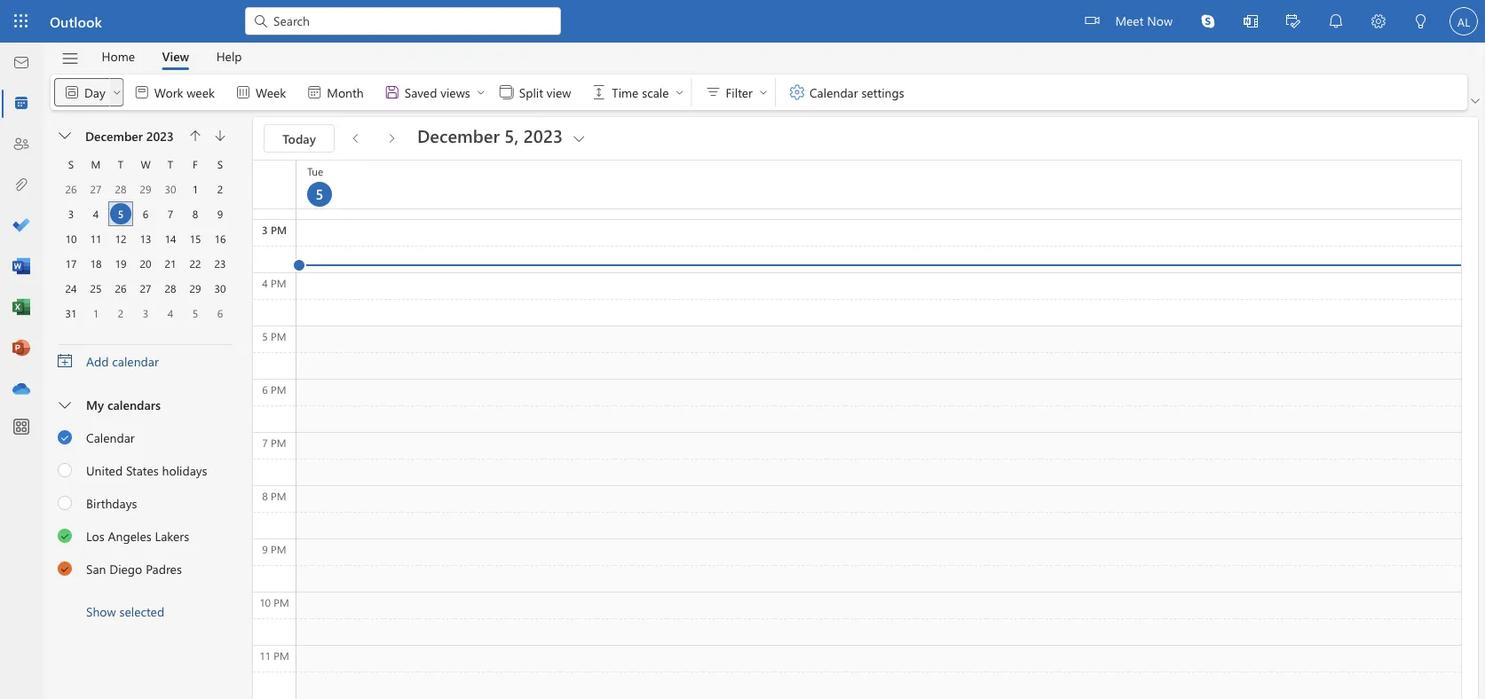 Task type: vqa. For each thing, say whether or not it's contained in the screenshot.
the bottommost email
no



Task type: locate. For each thing, give the bounding box(es) containing it.
5 button inside cell
[[110, 203, 131, 225]]

t inside "element"
[[168, 157, 173, 171]]

21 button
[[160, 253, 181, 274]]

27 down 'm'
[[90, 182, 102, 196]]


[[1472, 97, 1480, 106], [59, 130, 71, 142], [59, 400, 71, 412]]

friday element
[[183, 152, 208, 177]]

30 down thursday "element"
[[165, 182, 176, 196]]

december
[[417, 124, 500, 147], [85, 127, 143, 144]]

 saved views 
[[383, 83, 486, 101]]

1 horizontal spatial december
[[417, 124, 500, 147]]

11 inside button
[[90, 232, 102, 246]]

1 horizontal spatial 6 button
[[210, 303, 231, 324]]

los angeles lakers
[[86, 528, 189, 545]]

0 horizontal spatial 28
[[115, 182, 127, 196]]

2 up add calendar in the bottom left of the page
[[118, 306, 124, 321]]

30 button
[[160, 179, 181, 200], [210, 278, 231, 299]]

0 horizontal spatial december
[[85, 127, 143, 144]]

9 pm
[[262, 543, 287, 557]]

 for december
[[570, 129, 588, 147]]

4 pm
[[262, 276, 287, 290]]

 for san diego padres
[[58, 561, 73, 576]]

0 vertical spatial 
[[58, 429, 73, 445]]

1 for 1 "button" to the right
[[193, 182, 198, 196]]

5 inside tue 5
[[316, 184, 324, 203]]

23 button
[[210, 253, 231, 274]]

16
[[215, 232, 226, 246]]


[[1202, 14, 1216, 28]]

pm down more options image
[[271, 223, 287, 237]]

0 vertical spatial 11
[[90, 232, 102, 246]]

1 vertical spatial 27 button
[[135, 278, 156, 299]]

8 for 8
[[193, 207, 198, 221]]

0 vertical spatial 4 button
[[85, 203, 107, 225]]

1 vertical spatial 11
[[259, 649, 271, 663]]

6 button down "23" button
[[210, 303, 231, 324]]

1 vertical spatial 3 button
[[135, 303, 156, 324]]

0 vertical spatial 26 button
[[60, 179, 82, 200]]

0 horizontal spatial 10
[[65, 232, 77, 246]]

9 up 16 button
[[217, 207, 223, 221]]

30 button down thursday "element"
[[160, 179, 181, 200]]

3 pm
[[262, 223, 287, 237]]

 inside  day 
[[112, 87, 122, 98]]

december down views
[[417, 124, 500, 147]]

pm up the 9 pm
[[271, 489, 287, 504]]

4 down 21
[[168, 306, 173, 321]]

26 down the sunday element
[[65, 182, 77, 196]]

4 button down 21
[[160, 303, 181, 324]]

10 for 10
[[65, 232, 77, 246]]

s
[[68, 157, 74, 171], [217, 157, 223, 171]]

3
[[68, 207, 74, 221], [262, 223, 268, 237], [143, 306, 149, 321]]

files image
[[12, 177, 30, 194]]

t right monday element
[[118, 157, 124, 171]]

2 button down saturday element
[[210, 179, 231, 200]]

birthdays button
[[44, 488, 246, 520]]

0 vertical spatial 3 button
[[60, 203, 82, 225]]

3  from the top
[[58, 561, 73, 576]]

1 vertical spatial 10
[[259, 596, 271, 610]]

calendar up united
[[86, 430, 135, 446]]


[[385, 131, 399, 146]]

8 up 15
[[193, 207, 198, 221]]

 left san at the bottom left
[[58, 561, 73, 576]]

20
[[140, 257, 151, 271]]

29 for right 29 button
[[190, 282, 201, 296]]

6 button up the 13
[[135, 203, 156, 225]]

1 vertical spatial 27
[[140, 282, 151, 296]]

1 horizontal spatial 4
[[168, 306, 173, 321]]

1 down 25 button
[[93, 306, 99, 321]]

1 s from the left
[[68, 157, 74, 171]]

29 down 22
[[190, 282, 201, 296]]

 button
[[208, 123, 233, 148]]

pm up 5 pm
[[271, 276, 287, 290]]

26 for the right '26' "button"
[[115, 282, 127, 296]]

6 up the 13
[[143, 207, 149, 221]]

san
[[86, 561, 106, 577]]

 button up the sunday element
[[52, 123, 80, 148]]

2 t from the left
[[168, 157, 173, 171]]

29
[[140, 182, 151, 196], [190, 282, 201, 296]]

6 down "23" button
[[217, 306, 223, 321]]

1 horizontal spatial 28
[[165, 282, 176, 296]]

3 up 10 button on the top left of the page
[[68, 207, 74, 221]]

0 vertical spatial 10
[[65, 232, 77, 246]]

3 up 'calendar'
[[143, 306, 149, 321]]

3 for rightmost 3 button
[[143, 306, 149, 321]]

 button
[[1315, 0, 1358, 43]]

4 button left 5 cell
[[85, 203, 107, 225]]

0 vertical spatial 2 button
[[210, 179, 231, 200]]

4 down 3 pm
[[262, 276, 268, 290]]

0 horizontal spatial 7
[[168, 207, 173, 221]]


[[252, 12, 270, 30]]

1 vertical spatial 29
[[190, 282, 201, 296]]

7
[[168, 207, 173, 221], [262, 436, 268, 450]]

9 for 9
[[217, 207, 223, 221]]

 button
[[183, 123, 208, 148]]

2 vertical spatial 
[[58, 561, 73, 576]]

 button
[[1358, 0, 1401, 45]]

1 horizontal spatial 7
[[262, 436, 268, 450]]

pm for 10 pm
[[274, 596, 289, 610]]

1 horizontal spatial s
[[217, 157, 223, 171]]

0 vertical spatial 27
[[90, 182, 102, 196]]


[[498, 83, 516, 101]]

29 down the wednesday element
[[140, 182, 151, 196]]

1 horizontal spatial 5 button
[[185, 303, 206, 324]]

2023 up thursday "element"
[[146, 127, 174, 144]]

5,
[[505, 124, 519, 147]]

 time scale 
[[591, 83, 685, 101]]

11 button
[[85, 228, 107, 250]]

28
[[115, 182, 127, 196], [165, 282, 176, 296]]

2023 inside button
[[146, 127, 174, 144]]

2 down saturday element
[[217, 182, 223, 196]]

december up tuesday element
[[85, 127, 143, 144]]

views
[[441, 84, 470, 100]]

1 vertical spatial 28 button
[[160, 278, 181, 299]]

 inside  saved views 
[[476, 87, 486, 98]]

5 button up "12"
[[110, 203, 131, 225]]

thursday element
[[158, 152, 183, 177]]

1 for the bottommost 1 "button"
[[93, 306, 99, 321]]

0 horizontal spatial 9
[[217, 207, 223, 221]]

6 pm
[[262, 383, 287, 397]]

1 vertical spatial 9
[[262, 543, 268, 557]]

5 inside cell
[[118, 207, 124, 221]]

1 down f
[[193, 182, 198, 196]]

4
[[93, 207, 99, 221], [262, 276, 268, 290], [168, 306, 173, 321]]

10 left the 11 button
[[65, 232, 77, 246]]

filter
[[726, 84, 753, 100]]

 for 
[[675, 87, 685, 98]]

28 button down tuesday element
[[110, 179, 131, 200]]

calendar image
[[12, 95, 30, 113]]

t right the wednesday element
[[168, 157, 173, 171]]

3 down more options image
[[262, 223, 268, 237]]

 up the sunday element
[[59, 130, 71, 142]]

pm for 5 pm
[[271, 329, 287, 344]]

1 horizontal spatial 1
[[193, 182, 198, 196]]

8 inside button
[[193, 207, 198, 221]]

0 vertical spatial 7
[[168, 207, 173, 221]]

 down al image
[[1472, 97, 1480, 106]]

pm down 10 pm
[[274, 649, 289, 663]]

 right filter
[[758, 87, 769, 98]]

5 up "12"
[[118, 207, 124, 221]]

0 horizontal spatial 26
[[65, 182, 77, 196]]

 right views
[[476, 87, 486, 98]]

1 horizontal spatial 1 button
[[185, 179, 206, 200]]

0 vertical spatial 29 button
[[135, 179, 156, 200]]

calendar right 
[[810, 84, 858, 100]]

29 for the left 29 button
[[140, 182, 151, 196]]


[[1244, 14, 1258, 28]]

11 down 10 pm
[[259, 649, 271, 663]]

2023 right 5, on the left top of page
[[524, 124, 563, 147]]

pm down 8 pm
[[271, 543, 287, 557]]

5 button
[[110, 203, 131, 225], [185, 303, 206, 324]]

today button
[[264, 124, 335, 153]]

0 vertical spatial 28
[[115, 182, 127, 196]]

26
[[65, 182, 77, 196], [115, 282, 127, 296]]

 right day
[[112, 87, 122, 98]]

 for 
[[476, 87, 486, 98]]

8 up the 9 pm
[[262, 489, 268, 504]]

6 down 5 pm
[[262, 383, 268, 397]]

2 horizontal spatial 4
[[262, 276, 268, 290]]

pm up 8 pm
[[271, 436, 287, 450]]

december inside button
[[85, 127, 143, 144]]

5 button down 22
[[185, 303, 206, 324]]

calendar inside  calendar settings
[[810, 84, 858, 100]]

0 vertical spatial 
[[1472, 97, 1480, 106]]

1  from the top
[[58, 429, 73, 445]]

11 right 10 button on the top left of the page
[[90, 232, 102, 246]]

27 button down 'm'
[[85, 179, 107, 200]]

tab list containing home
[[88, 43, 256, 70]]

1 vertical spatial 1 button
[[85, 303, 107, 324]]

2 button up add calendar in the bottom left of the page
[[110, 303, 131, 324]]

1 horizontal spatial 29
[[190, 282, 201, 296]]

0 horizontal spatial 8
[[193, 207, 198, 221]]

1 horizontal spatial 10
[[259, 596, 271, 610]]

s left monday element
[[68, 157, 74, 171]]

 work week
[[133, 83, 215, 101]]


[[306, 83, 324, 101]]

0 horizontal spatial 11
[[90, 232, 102, 246]]

26 button down 19 button
[[110, 278, 131, 299]]

28 button down 21
[[160, 278, 181, 299]]

4 button
[[85, 203, 107, 225], [160, 303, 181, 324]]

1 vertical spatial 29 button
[[185, 278, 206, 299]]

1 horizontal spatial t
[[168, 157, 173, 171]]

29 button down the wednesday element
[[135, 179, 156, 200]]

0 horizontal spatial 4
[[93, 207, 99, 221]]


[[383, 83, 401, 101]]

1 horizontal spatial 11
[[259, 649, 271, 663]]

 right scale
[[675, 87, 685, 98]]

t
[[118, 157, 124, 171], [168, 157, 173, 171]]

3 button
[[60, 203, 82, 225], [135, 303, 156, 324]]

7 up 14
[[168, 207, 173, 221]]

2 vertical spatial 6
[[262, 383, 268, 397]]

2 vertical spatial 
[[59, 400, 71, 412]]

1 vertical spatial  button
[[52, 123, 80, 148]]

27 button down 20 button
[[135, 278, 156, 299]]

0 vertical spatial 3
[[68, 207, 74, 221]]

2  from the top
[[58, 528, 73, 543]]

4 left 5 cell
[[93, 207, 99, 221]]

1 horizontal spatial 29 button
[[185, 278, 206, 299]]

29 button down 22
[[185, 278, 206, 299]]

11 for 11
[[90, 232, 102, 246]]

 inside the  time scale 
[[675, 87, 685, 98]]

9
[[217, 207, 223, 221], [262, 543, 268, 557]]

28 down tuesday element
[[115, 182, 127, 196]]

1 button
[[185, 179, 206, 200], [85, 303, 107, 324]]

s for saturday element
[[217, 157, 223, 171]]

30 button down "23" button
[[210, 278, 231, 299]]

10 down the 9 pm
[[259, 596, 271, 610]]

7 up 8 pm
[[262, 436, 268, 450]]

0 horizontal spatial 2
[[118, 306, 124, 321]]

0 vertical spatial 5 button
[[110, 203, 131, 225]]

26 down 19 button
[[115, 282, 127, 296]]

more apps image
[[12, 419, 30, 437]]

1 horizontal spatial 27
[[140, 282, 151, 296]]

 button down al image
[[1468, 92, 1484, 110]]

sunday element
[[59, 152, 83, 177]]

meet now
[[1116, 12, 1173, 28]]


[[58, 429, 73, 445], [58, 528, 73, 543], [58, 561, 73, 576]]

1 vertical spatial 8
[[262, 489, 268, 504]]

0 horizontal spatial 30
[[165, 182, 176, 196]]

2 vertical spatial 4
[[168, 306, 173, 321]]

1 horizontal spatial 6
[[217, 306, 223, 321]]

30 down "23" button
[[215, 282, 226, 296]]

9 down 8 pm
[[262, 543, 268, 557]]

show selected
[[86, 604, 164, 620]]

tue 5
[[307, 164, 324, 203]]

1 button down f
[[185, 179, 206, 200]]

pm
[[271, 223, 287, 237], [271, 276, 287, 290], [271, 329, 287, 344], [271, 383, 287, 397], [271, 436, 287, 450], [271, 489, 287, 504], [271, 543, 287, 557], [274, 596, 289, 610], [274, 649, 289, 663]]

3 button up 'calendar'
[[135, 303, 156, 324]]

0 horizontal spatial 1 button
[[85, 303, 107, 324]]

0 horizontal spatial 3 button
[[60, 203, 82, 225]]

0 horizontal spatial 3
[[68, 207, 74, 221]]

Search field
[[272, 11, 551, 30]]

 inside december 5, 2023 
[[570, 129, 588, 147]]

list box inside december 5, 2023 application
[[44, 421, 246, 585]]

word image
[[12, 258, 30, 276]]

9 inside '9' button
[[217, 207, 223, 221]]

tue
[[307, 164, 324, 179]]

8
[[193, 207, 198, 221], [262, 489, 268, 504]]

 down view at the left of page
[[570, 129, 588, 147]]

16 button
[[210, 228, 231, 250]]

list box
[[44, 421, 246, 585]]

2 s from the left
[[217, 157, 223, 171]]

tab list
[[88, 43, 256, 70]]

22
[[190, 257, 201, 271]]

w
[[141, 157, 151, 171]]

0 vertical spatial calendar
[[810, 84, 858, 100]]

2 horizontal spatial 3
[[262, 223, 268, 237]]

7 button
[[160, 203, 181, 225]]

1 vertical spatial 5 button
[[185, 303, 206, 324]]

0 vertical spatial 1
[[193, 182, 198, 196]]

arrange group
[[54, 75, 688, 110]]

1 vertical spatial 30
[[215, 282, 226, 296]]

calendar
[[112, 353, 159, 370]]

5 pm
[[262, 329, 287, 344]]

1 vertical spatial 7
[[262, 436, 268, 450]]

saved
[[405, 84, 437, 100]]

24 button
[[60, 278, 82, 299]]

0 vertical spatial 2
[[217, 182, 223, 196]]

0 horizontal spatial 1
[[93, 306, 99, 321]]

states
[[126, 462, 159, 479]]

1 button down 25 button
[[85, 303, 107, 324]]

1 vertical spatial 26
[[115, 282, 127, 296]]

0 horizontal spatial 6
[[143, 207, 149, 221]]

week
[[256, 84, 286, 100]]

1 horizontal spatial 3
[[143, 306, 149, 321]]

united states holidays button
[[44, 455, 246, 487]]

pm up '6 pm'
[[271, 329, 287, 344]]

0 horizontal spatial 2023
[[146, 127, 174, 144]]

monday element
[[83, 152, 108, 177]]

people image
[[12, 136, 30, 154]]

pm down the 9 pm
[[274, 596, 289, 610]]

5 down tue
[[316, 184, 324, 203]]

5
[[316, 184, 324, 203], [118, 207, 124, 221], [193, 306, 198, 321], [262, 329, 268, 344]]

pm down 5 pm
[[271, 383, 287, 397]]


[[349, 131, 363, 146]]

list box containing calendar
[[44, 421, 246, 585]]

27 down 20 button
[[140, 282, 151, 296]]

0 vertical spatial 28 button
[[110, 179, 131, 200]]

view
[[162, 48, 189, 64]]

s right friday element
[[217, 157, 223, 171]]

1 vertical spatial calendar
[[86, 430, 135, 446]]

angeles
[[108, 528, 152, 545]]

outlook
[[50, 12, 102, 31]]

1 horizontal spatial calendar
[[810, 84, 858, 100]]

0 horizontal spatial 5 button
[[110, 203, 131, 225]]

 left 'my'
[[59, 400, 71, 412]]

7 for 7 pm
[[262, 436, 268, 450]]

28 down 21
[[165, 282, 176, 296]]

27 button
[[85, 179, 107, 200], [135, 278, 156, 299]]

s for the sunday element
[[68, 157, 74, 171]]

0 horizontal spatial s
[[68, 157, 74, 171]]

2023
[[524, 124, 563, 147], [146, 127, 174, 144]]

 left los
[[58, 528, 73, 543]]

0 horizontal spatial 28 button
[[110, 179, 131, 200]]

0 vertical spatial 6
[[143, 207, 149, 221]]

 right more apps icon
[[58, 429, 73, 445]]

1 horizontal spatial 9
[[262, 543, 268, 557]]

1 t from the left
[[118, 157, 124, 171]]

26 button
[[60, 179, 82, 200], [110, 278, 131, 299]]

1 vertical spatial 1
[[93, 306, 99, 321]]

0 horizontal spatial 2 button
[[110, 303, 131, 324]]

7 inside button
[[168, 207, 173, 221]]

22 button
[[185, 253, 206, 274]]

0 horizontal spatial t
[[118, 157, 124, 171]]

1 vertical spatial 
[[58, 528, 73, 543]]

3 button up 10 button on the top left of the page
[[60, 203, 82, 225]]

26 button down the sunday element
[[60, 179, 82, 200]]

10 inside button
[[65, 232, 77, 246]]



Task type: describe. For each thing, give the bounding box(es) containing it.

[[591, 83, 609, 101]]

10 for 10 pm
[[259, 596, 271, 610]]

scale
[[642, 84, 669, 100]]

1 vertical spatial 2
[[118, 306, 124, 321]]

28 for the right 28 button
[[165, 282, 176, 296]]

28 for left 28 button
[[115, 182, 127, 196]]

14 button
[[160, 228, 181, 250]]

1 horizontal spatial 3 button
[[135, 303, 156, 324]]

3 for the topmost 3 button
[[68, 207, 74, 221]]

0 horizontal spatial 27
[[90, 182, 102, 196]]

1 vertical spatial 4
[[262, 276, 268, 290]]

december for 5,
[[417, 124, 500, 147]]

18
[[90, 257, 102, 271]]

december for 2023
[[85, 127, 143, 144]]

tab list inside december 5, 2023 application
[[88, 43, 256, 70]]

1 horizontal spatial 26 button
[[110, 278, 131, 299]]

11 for 11 pm
[[259, 649, 271, 663]]

add
[[86, 353, 109, 370]]


[[58, 354, 72, 369]]

10 button
[[60, 228, 82, 250]]

 button
[[342, 124, 370, 153]]

7 for 7
[[168, 207, 173, 221]]

5 down 4 pm
[[262, 329, 268, 344]]

0 horizontal spatial 4 button
[[85, 203, 107, 225]]

help
[[216, 48, 242, 64]]

home
[[102, 48, 135, 64]]

5 down 22
[[193, 306, 198, 321]]

23
[[215, 257, 226, 271]]

show
[[86, 604, 116, 620]]

1 vertical spatial 6 button
[[210, 303, 231, 324]]

 button
[[1401, 0, 1443, 45]]

work
[[154, 84, 183, 100]]

left-rail-appbar navigation
[[4, 43, 39, 410]]

diego
[[110, 561, 142, 577]]

21
[[165, 257, 176, 271]]

0 vertical spatial 27 button
[[85, 179, 107, 200]]

0 horizontal spatial 26 button
[[60, 179, 82, 200]]


[[63, 83, 81, 101]]

1 horizontal spatial 2 button
[[210, 179, 231, 200]]

12 button
[[110, 228, 131, 250]]

los
[[86, 528, 105, 545]]

17
[[65, 257, 77, 271]]

1 vertical spatial 30 button
[[210, 278, 231, 299]]

24
[[65, 282, 77, 296]]

14
[[165, 232, 176, 246]]

powerpoint image
[[12, 340, 30, 358]]

0 horizontal spatial 29 button
[[135, 179, 156, 200]]

17 button
[[60, 253, 82, 274]]

 search field
[[245, 0, 561, 40]]

9 for 9 pm
[[262, 543, 268, 557]]

5 cell
[[108, 202, 133, 226]]


[[1287, 14, 1301, 28]]

mail image
[[12, 54, 30, 72]]

december 5, 2023 
[[417, 124, 588, 147]]

onedrive image
[[12, 381, 30, 399]]


[[133, 83, 151, 101]]

t for thursday "element"
[[168, 157, 173, 171]]

view button
[[149, 43, 203, 70]]

0 vertical spatial  button
[[1468, 92, 1484, 110]]

my
[[86, 397, 104, 413]]

1 horizontal spatial 2023
[[524, 124, 563, 147]]

time
[[612, 84, 639, 100]]

 button
[[52, 44, 88, 74]]


[[1328, 12, 1345, 30]]

pm for 8 pm
[[271, 489, 287, 504]]


[[1415, 14, 1429, 28]]

excel image
[[12, 299, 30, 317]]

13 button
[[135, 228, 156, 250]]

december 2023
[[85, 127, 174, 144]]

meet
[[1116, 12, 1144, 28]]

7 pm
[[262, 436, 287, 450]]

 for calendar
[[58, 429, 73, 445]]

0 vertical spatial 30 button
[[160, 179, 181, 200]]

today
[[283, 130, 316, 147]]

padres
[[146, 561, 182, 577]]

al image
[[1450, 7, 1479, 36]]

t for tuesday element
[[118, 157, 124, 171]]


[[1086, 13, 1100, 28]]

pm for 11 pm
[[274, 649, 289, 663]]

outlook banner
[[0, 0, 1486, 45]]

december 5, 2023 application
[[0, 0, 1486, 700]]

united
[[86, 462, 123, 479]]

1 horizontal spatial 28 button
[[160, 278, 181, 299]]

birthdays
[[86, 495, 137, 512]]

10 pm
[[259, 596, 289, 610]]

 button
[[1187, 0, 1230, 43]]

wednesday element
[[133, 152, 158, 177]]

my calendars
[[86, 397, 161, 413]]

1 vertical spatial 4 button
[[160, 303, 181, 324]]

31 button
[[60, 303, 82, 324]]

0 horizontal spatial 6 button
[[135, 203, 156, 225]]

week
[[187, 84, 215, 100]]

pm for 4 pm
[[271, 276, 287, 290]]

0 vertical spatial 30
[[165, 182, 176, 196]]


[[190, 131, 201, 141]]

18 button
[[85, 253, 107, 274]]

pm for 6 pm
[[271, 383, 287, 397]]


[[789, 83, 806, 101]]

 inside  filter 
[[758, 87, 769, 98]]

san diego padres
[[86, 561, 182, 577]]

show selected button
[[44, 596, 246, 628]]

1 vertical spatial 3
[[262, 223, 268, 237]]

1 vertical spatial 6
[[217, 306, 223, 321]]

 for los angeles lakers
[[58, 528, 73, 543]]

8 button
[[185, 203, 206, 225]]

1 vertical spatial 
[[59, 130, 71, 142]]

 button
[[110, 78, 124, 107]]

9 button
[[210, 203, 231, 225]]

 calendar settings
[[789, 83, 905, 101]]

8 pm
[[262, 489, 287, 504]]

8 for 8 pm
[[262, 489, 268, 504]]

saturday element
[[208, 152, 233, 177]]

13
[[140, 232, 151, 246]]

15
[[190, 232, 201, 246]]

pm for 3 pm
[[271, 223, 287, 237]]

1 vertical spatial 2 button
[[110, 303, 131, 324]]

 month
[[306, 83, 364, 101]]

split
[[519, 84, 543, 100]]

25 button
[[85, 278, 107, 299]]


[[234, 83, 252, 101]]

day
[[84, 84, 105, 100]]

tuesday element
[[108, 152, 133, 177]]

 week
[[234, 83, 286, 101]]

lakers
[[155, 528, 189, 545]]

add calendar
[[86, 353, 159, 370]]

to do image
[[12, 218, 30, 235]]

 split view
[[498, 83, 571, 101]]

26 for '26' "button" to the left
[[65, 182, 77, 196]]

united states holidays
[[86, 462, 207, 479]]

more options image
[[253, 193, 296, 209]]

outlook link
[[50, 0, 102, 43]]

view
[[547, 84, 571, 100]]

pm for 7 pm
[[271, 436, 287, 450]]


[[705, 83, 722, 101]]

now
[[1148, 12, 1173, 28]]

 day 
[[63, 83, 122, 101]]

pm for 9 pm
[[271, 543, 287, 557]]

1 horizontal spatial 2
[[217, 182, 223, 196]]

19 button
[[110, 253, 131, 274]]

 button
[[1230, 0, 1273, 45]]

19
[[115, 257, 127, 271]]

 button
[[1273, 0, 1315, 45]]

0 vertical spatial 4
[[93, 207, 99, 221]]



